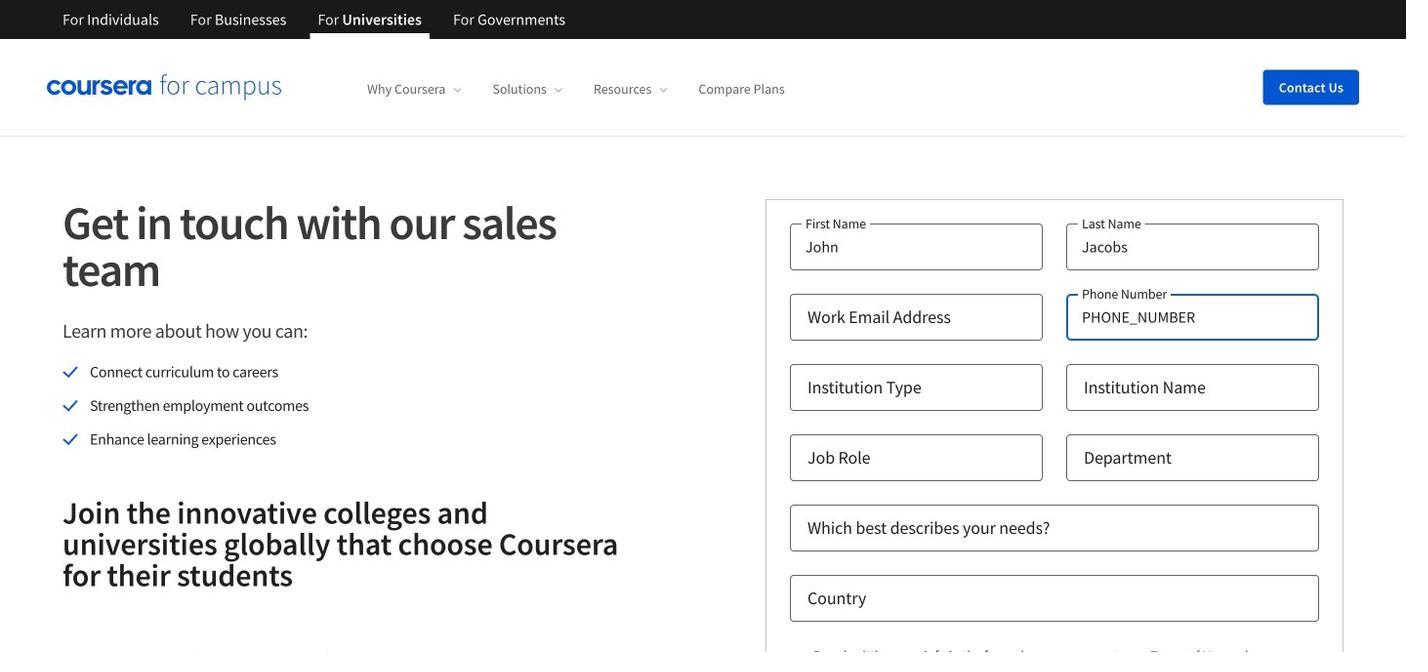 Task type: locate. For each thing, give the bounding box(es) containing it.
banner navigation
[[47, 0, 581, 39]]

Last Name text field
[[1067, 224, 1320, 271]]

Work Email Address email field
[[790, 294, 1043, 341]]

First Name text field
[[790, 224, 1043, 271]]



Task type: vqa. For each thing, say whether or not it's contained in the screenshot.
ID
no



Task type: describe. For each thing, give the bounding box(es) containing it.
coursera for campus image
[[47, 74, 281, 101]]

Institution Name text field
[[1067, 364, 1320, 411]]

Country Code + Phone Number telephone field
[[1067, 294, 1320, 341]]



